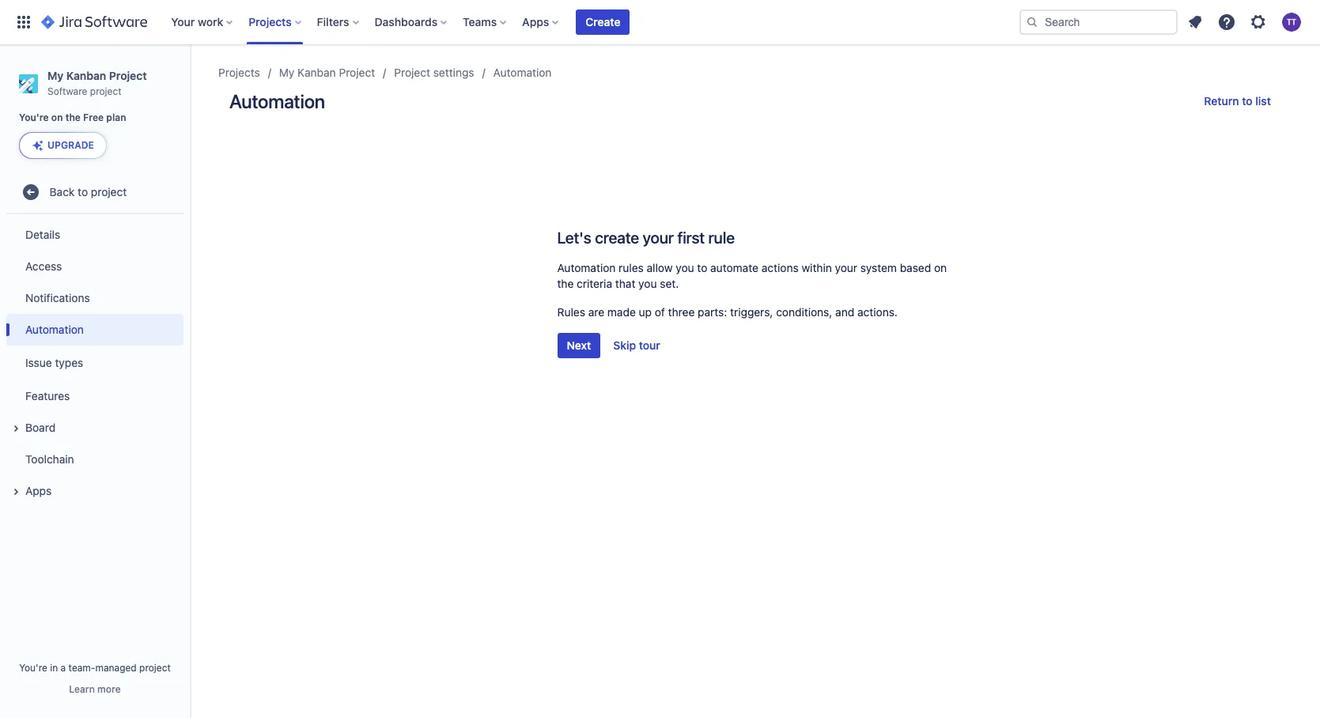 Task type: describe. For each thing, give the bounding box(es) containing it.
upgrade
[[47, 139, 94, 151]]

board
[[25, 421, 56, 434]]

access link
[[6, 251, 184, 283]]

my kanban project software project
[[47, 69, 147, 97]]

back
[[50, 185, 75, 198]]

more
[[97, 684, 121, 696]]

let's create your first rule
[[557, 229, 735, 247]]

parts:
[[698, 305, 728, 319]]

apps button
[[518, 9, 565, 35]]

group containing details
[[6, 215, 184, 512]]

2 horizontal spatial project
[[394, 66, 430, 79]]

within
[[802, 261, 832, 275]]

list
[[1256, 94, 1272, 108]]

0 vertical spatial the
[[65, 112, 81, 124]]

details
[[25, 228, 60, 241]]

plan
[[106, 112, 126, 124]]

kanban for my kanban project software project
[[66, 69, 106, 82]]

three
[[668, 305, 695, 319]]

my kanban project
[[279, 66, 375, 79]]

features link
[[6, 381, 184, 412]]

to for return
[[1243, 94, 1253, 108]]

toolchain
[[25, 452, 74, 466]]

back to project
[[50, 185, 127, 198]]

projects for projects popup button
[[249, 15, 292, 28]]

rules
[[619, 261, 644, 275]]

teams
[[463, 15, 497, 28]]

dashboards button
[[370, 9, 454, 35]]

types
[[55, 356, 83, 369]]

skip tour
[[613, 339, 661, 352]]

allow
[[647, 261, 673, 275]]

details link
[[6, 219, 184, 251]]

automation down notifications
[[25, 323, 84, 336]]

access
[[25, 259, 62, 273]]

settings
[[433, 66, 474, 79]]

project for my kanban project
[[339, 66, 375, 79]]

rules
[[557, 305, 586, 319]]

skip
[[613, 339, 636, 352]]

learn
[[69, 684, 95, 696]]

issue types link
[[6, 346, 184, 381]]

system
[[861, 261, 897, 275]]

skip tour button
[[604, 333, 670, 358]]

create
[[586, 15, 621, 28]]

conditions,
[[776, 305, 833, 319]]

based
[[900, 261, 932, 275]]

up
[[639, 305, 652, 319]]

0 horizontal spatial your
[[643, 229, 674, 247]]

first
[[678, 229, 705, 247]]

dashboards
[[375, 15, 438, 28]]

expand image
[[6, 420, 25, 439]]

apps button
[[6, 476, 184, 507]]

project settings link
[[394, 63, 474, 82]]

my kanban project link
[[279, 63, 375, 82]]

learn more button
[[69, 684, 121, 696]]

you're for you're in a team-managed project
[[19, 662, 47, 674]]

Search field
[[1020, 9, 1178, 35]]

projects link
[[218, 63, 260, 82]]

notifications link
[[6, 283, 184, 314]]

automation link for project settings
[[493, 63, 552, 82]]

automation rules allow you to automate actions within your system based on the criteria that you set.
[[557, 261, 947, 290]]

issue
[[25, 356, 52, 369]]

return to list
[[1205, 94, 1272, 108]]

2 vertical spatial project
[[139, 662, 171, 674]]

return to list button
[[1195, 89, 1281, 114]]

automation inside automation rules allow you to automate actions within your system based on the criteria that you set.
[[557, 261, 616, 275]]

apps inside popup button
[[522, 15, 549, 28]]

managed
[[95, 662, 137, 674]]

help image
[[1218, 13, 1237, 32]]

next button
[[557, 333, 601, 358]]

project for my kanban project software project
[[109, 69, 147, 82]]

kanban for my kanban project
[[298, 66, 336, 79]]

a
[[61, 662, 66, 674]]

of
[[655, 305, 665, 319]]

your inside automation rules allow you to automate actions within your system based on the criteria that you set.
[[835, 261, 858, 275]]



Task type: vqa. For each thing, say whether or not it's contained in the screenshot.
"Core" within Get approvals on positioning dialog
no



Task type: locate. For each thing, give the bounding box(es) containing it.
rules are made up of three parts: triggers, conditions, and actions.
[[557, 305, 898, 319]]

1 horizontal spatial my
[[279, 66, 295, 79]]

projects right sidebar navigation image
[[218, 66, 260, 79]]

create button
[[576, 9, 630, 35]]

0 vertical spatial you
[[676, 261, 694, 275]]

projects inside popup button
[[249, 15, 292, 28]]

1 horizontal spatial apps
[[522, 15, 549, 28]]

back to project link
[[6, 177, 184, 208]]

0 vertical spatial to
[[1243, 94, 1253, 108]]

project inside my kanban project software project
[[90, 85, 122, 97]]

to inside automation rules allow you to automate actions within your system based on the criteria that you set.
[[697, 261, 708, 275]]

2 you're from the top
[[19, 662, 47, 674]]

project settings
[[394, 66, 474, 79]]

notifications image
[[1186, 13, 1205, 32]]

0 horizontal spatial the
[[65, 112, 81, 124]]

actions
[[762, 261, 799, 275]]

projects for "projects" link
[[218, 66, 260, 79]]

0 vertical spatial you're
[[19, 112, 49, 124]]

kanban up software
[[66, 69, 106, 82]]

learn more
[[69, 684, 121, 696]]

sidebar navigation image
[[173, 63, 207, 95]]

1 vertical spatial the
[[557, 277, 574, 290]]

primary element
[[9, 0, 1020, 44]]

apps inside button
[[25, 484, 52, 498]]

issue types
[[25, 356, 83, 369]]

the
[[65, 112, 81, 124], [557, 277, 574, 290]]

my up software
[[47, 69, 63, 82]]

2 horizontal spatial to
[[1243, 94, 1253, 108]]

1 horizontal spatial project
[[339, 66, 375, 79]]

0 horizontal spatial you
[[639, 277, 657, 290]]

1 vertical spatial you're
[[19, 662, 47, 674]]

project right managed
[[139, 662, 171, 674]]

banner containing your work
[[0, 0, 1321, 44]]

project up the details link at the top
[[91, 185, 127, 198]]

projects button
[[244, 9, 308, 35]]

let's
[[557, 229, 592, 247]]

triggers,
[[730, 305, 773, 319]]

software
[[47, 85, 87, 97]]

automation link down primary element
[[493, 63, 552, 82]]

automation link for notifications
[[6, 314, 184, 346]]

settings image
[[1249, 13, 1268, 32]]

1 vertical spatial you
[[639, 277, 657, 290]]

to left the list
[[1243, 94, 1253, 108]]

on
[[51, 112, 63, 124], [935, 261, 947, 275]]

work
[[198, 15, 223, 28]]

my inside my kanban project software project
[[47, 69, 63, 82]]

my for my kanban project software project
[[47, 69, 63, 82]]

1 you're from the top
[[19, 112, 49, 124]]

group
[[6, 215, 184, 512]]

return
[[1205, 94, 1240, 108]]

to for back
[[78, 185, 88, 198]]

filters
[[317, 15, 349, 28]]

filters button
[[312, 9, 365, 35]]

appswitcher icon image
[[14, 13, 33, 32]]

automation link
[[493, 63, 552, 82], [6, 314, 184, 346]]

your work
[[171, 15, 223, 28]]

to right back
[[78, 185, 88, 198]]

rule
[[709, 229, 735, 247]]

search image
[[1026, 16, 1039, 28]]

kanban
[[298, 66, 336, 79], [66, 69, 106, 82]]

apps
[[522, 15, 549, 28], [25, 484, 52, 498]]

automation link up types
[[6, 314, 184, 346]]

your
[[171, 15, 195, 28]]

project up "plan"
[[90, 85, 122, 97]]

1 horizontal spatial on
[[935, 261, 947, 275]]

project
[[339, 66, 375, 79], [394, 66, 430, 79], [109, 69, 147, 82]]

project left settings
[[394, 66, 430, 79]]

you're up upgrade button
[[19, 112, 49, 124]]

expand image
[[6, 483, 25, 502]]

automation down "projects" link
[[229, 90, 325, 112]]

that
[[616, 277, 636, 290]]

1 horizontal spatial the
[[557, 277, 574, 290]]

to inside button
[[1243, 94, 1253, 108]]

you're on the free plan
[[19, 112, 126, 124]]

set.
[[660, 277, 679, 290]]

made
[[608, 305, 636, 319]]

board button
[[6, 412, 184, 444]]

are
[[588, 305, 605, 319]]

you up the set.
[[676, 261, 694, 275]]

2 vertical spatial to
[[697, 261, 708, 275]]

projects right work
[[249, 15, 292, 28]]

you're in a team-managed project
[[19, 662, 171, 674]]

you're for you're on the free plan
[[19, 112, 49, 124]]

automate
[[711, 261, 759, 275]]

0 horizontal spatial on
[[51, 112, 63, 124]]

kanban down filters
[[298, 66, 336, 79]]

automation down primary element
[[493, 66, 552, 79]]

my for my kanban project
[[279, 66, 295, 79]]

1 horizontal spatial you
[[676, 261, 694, 275]]

actions.
[[858, 305, 898, 319]]

you down allow
[[639, 277, 657, 290]]

1 vertical spatial projects
[[218, 66, 260, 79]]

you're left in
[[19, 662, 47, 674]]

jira software image
[[41, 13, 147, 32], [41, 13, 147, 32]]

0 vertical spatial project
[[90, 85, 122, 97]]

next
[[567, 339, 591, 352]]

1 vertical spatial apps
[[25, 484, 52, 498]]

to
[[1243, 94, 1253, 108], [78, 185, 88, 198], [697, 261, 708, 275]]

0 horizontal spatial kanban
[[66, 69, 106, 82]]

project
[[90, 85, 122, 97], [91, 185, 127, 198], [139, 662, 171, 674]]

the inside automation rules allow you to automate actions within your system based on the criteria that you set.
[[557, 277, 574, 290]]

on right based on the right of the page
[[935, 261, 947, 275]]

you're
[[19, 112, 49, 124], [19, 662, 47, 674]]

my right "projects" link
[[279, 66, 295, 79]]

create
[[595, 229, 639, 247]]

project up "plan"
[[109, 69, 147, 82]]

0 horizontal spatial automation link
[[6, 314, 184, 346]]

toolchain link
[[6, 444, 184, 476]]

the left free
[[65, 112, 81, 124]]

1 horizontal spatial to
[[697, 261, 708, 275]]

free
[[83, 112, 104, 124]]

kanban inside my kanban project software project
[[66, 69, 106, 82]]

1 vertical spatial automation link
[[6, 314, 184, 346]]

your work button
[[166, 9, 239, 35]]

on inside automation rules allow you to automate actions within your system based on the criteria that you set.
[[935, 261, 947, 275]]

teams button
[[458, 9, 513, 35]]

0 vertical spatial your
[[643, 229, 674, 247]]

you
[[676, 261, 694, 275], [639, 277, 657, 290]]

criteria
[[577, 277, 613, 290]]

team-
[[69, 662, 95, 674]]

projects
[[249, 15, 292, 28], [218, 66, 260, 79]]

apps right teams dropdown button
[[522, 15, 549, 28]]

your up allow
[[643, 229, 674, 247]]

0 horizontal spatial my
[[47, 69, 63, 82]]

your profile and settings image
[[1283, 13, 1302, 32]]

tour
[[639, 339, 661, 352]]

0 vertical spatial automation link
[[493, 63, 552, 82]]

automation
[[493, 66, 552, 79], [229, 90, 325, 112], [557, 261, 616, 275], [25, 323, 84, 336]]

my inside my kanban project link
[[279, 66, 295, 79]]

upgrade button
[[20, 133, 106, 158]]

0 vertical spatial on
[[51, 112, 63, 124]]

1 horizontal spatial kanban
[[298, 66, 336, 79]]

0 vertical spatial projects
[[249, 15, 292, 28]]

apps down 'toolchain'
[[25, 484, 52, 498]]

1 horizontal spatial your
[[835, 261, 858, 275]]

1 horizontal spatial automation link
[[493, 63, 552, 82]]

project inside my kanban project software project
[[109, 69, 147, 82]]

1 vertical spatial on
[[935, 261, 947, 275]]

0 horizontal spatial apps
[[25, 484, 52, 498]]

in
[[50, 662, 58, 674]]

your right "within"
[[835, 261, 858, 275]]

automation up criteria
[[557, 261, 616, 275]]

project down filters popup button
[[339, 66, 375, 79]]

1 vertical spatial your
[[835, 261, 858, 275]]

notifications
[[25, 291, 90, 304]]

0 vertical spatial apps
[[522, 15, 549, 28]]

and
[[836, 305, 855, 319]]

the left criteria
[[557, 277, 574, 290]]

kanban inside my kanban project link
[[298, 66, 336, 79]]

1 vertical spatial project
[[91, 185, 127, 198]]

banner
[[0, 0, 1321, 44]]

on down software
[[51, 112, 63, 124]]

0 horizontal spatial project
[[109, 69, 147, 82]]

features
[[25, 389, 70, 403]]

to down the first
[[697, 261, 708, 275]]

0 horizontal spatial to
[[78, 185, 88, 198]]

1 vertical spatial to
[[78, 185, 88, 198]]



